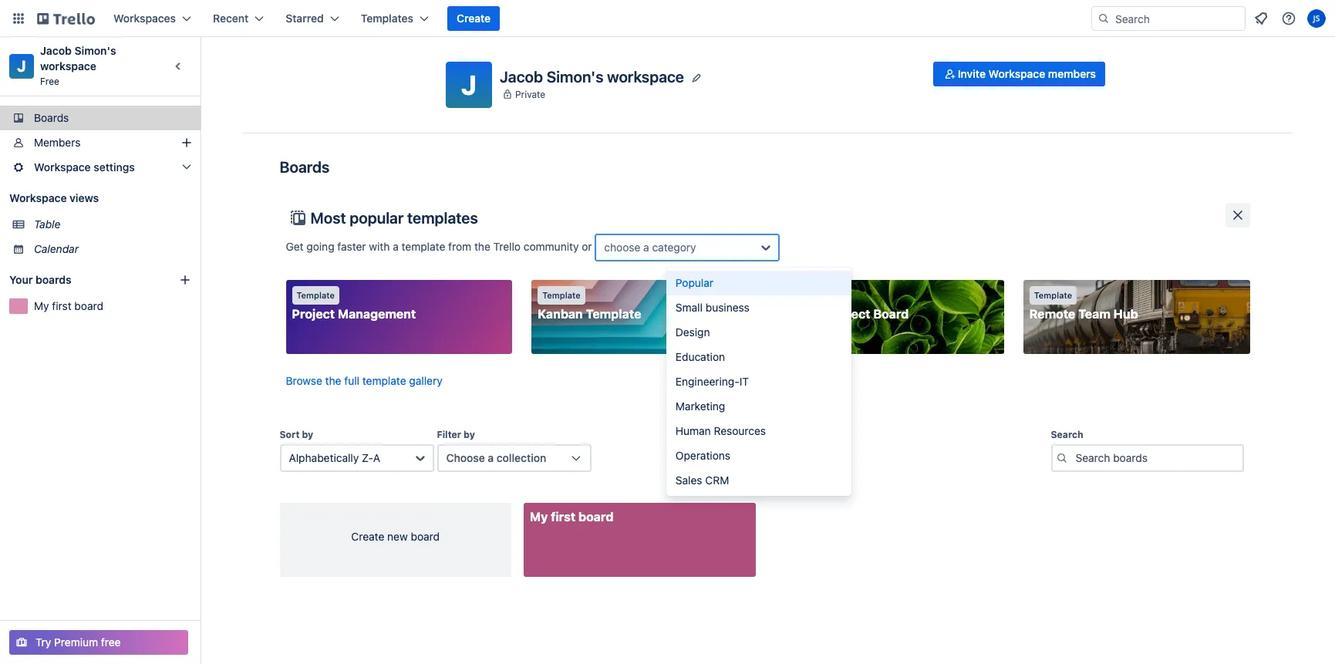 Task type: locate. For each thing, give the bounding box(es) containing it.
1 horizontal spatial jacob
[[500, 67, 543, 85]]

alphabetically z-a
[[289, 451, 380, 464]]

settings
[[94, 160, 135, 174]]

a inside choose a collection button
[[488, 451, 494, 464]]

0 horizontal spatial jacob
[[40, 44, 72, 57]]

by for filter by
[[464, 429, 475, 440]]

j for j link
[[17, 57, 26, 75]]

0 horizontal spatial j
[[17, 57, 26, 75]]

remote
[[1029, 307, 1075, 321]]

template down templates
[[402, 240, 445, 253]]

first down choose a collection button
[[551, 510, 576, 524]]

create up j button
[[457, 12, 491, 25]]

workspace up the table
[[9, 191, 67, 204]]

2 horizontal spatial board
[[578, 510, 613, 524]]

primary element
[[0, 0, 1335, 37]]

project left board
[[828, 307, 870, 321]]

1 vertical spatial boards
[[280, 158, 330, 176]]

template
[[402, 240, 445, 253], [362, 374, 406, 387]]

0 horizontal spatial my
[[34, 299, 49, 312]]

the
[[474, 240, 490, 253], [325, 374, 341, 387]]

1 horizontal spatial boards
[[280, 158, 330, 176]]

boards inside 'link'
[[34, 111, 69, 124]]

1 horizontal spatial by
[[464, 429, 475, 440]]

1 vertical spatial board
[[578, 510, 613, 524]]

calendar link
[[34, 241, 191, 257]]

small business
[[675, 301, 750, 314]]

1 vertical spatial jacob
[[500, 67, 543, 85]]

resources
[[714, 424, 766, 437]]

a right "with"
[[393, 240, 399, 253]]

the left full
[[325, 374, 341, 387]]

template remote team hub
[[1029, 290, 1138, 321]]

1 horizontal spatial first
[[551, 510, 576, 524]]

template inside template project management
[[297, 290, 335, 300]]

popular
[[350, 209, 404, 227]]

boards up the members
[[34, 111, 69, 124]]

template up 'kanban'
[[542, 290, 580, 300]]

0 horizontal spatial the
[[325, 374, 341, 387]]

your boards
[[9, 273, 71, 286]]

1 vertical spatial first
[[551, 510, 576, 524]]

2 project from the left
[[828, 307, 870, 321]]

1 horizontal spatial workspace
[[607, 67, 684, 85]]

0 vertical spatial boards
[[34, 111, 69, 124]]

0 horizontal spatial project
[[292, 307, 335, 321]]

template inside template remote team hub
[[1034, 290, 1072, 300]]

1 horizontal spatial my first board link
[[524, 503, 755, 577]]

your boards with 1 items element
[[9, 271, 156, 289]]

boards up most
[[280, 158, 330, 176]]

engineering-
[[675, 375, 739, 388]]

2 horizontal spatial a
[[643, 241, 649, 254]]

filter by
[[437, 429, 475, 440]]

0 vertical spatial first
[[52, 299, 71, 312]]

workspace inside dropdown button
[[34, 160, 91, 174]]

marketing
[[675, 400, 725, 413]]

workspace right invite
[[988, 67, 1045, 80]]

template up "simple" in the right top of the page
[[788, 290, 826, 300]]

crm
[[705, 474, 729, 487]]

simon's
[[74, 44, 116, 57], [547, 67, 603, 85]]

0 horizontal spatial boards
[[34, 111, 69, 124]]

j left the private
[[461, 69, 477, 100]]

sm image
[[942, 66, 958, 82]]

template for kanban
[[542, 290, 580, 300]]

table
[[34, 218, 61, 231]]

browse the full template gallery link
[[286, 374, 442, 387]]

human
[[675, 424, 711, 437]]

2 by from the left
[[464, 429, 475, 440]]

my first board
[[34, 299, 103, 312], [530, 510, 613, 524]]

1 horizontal spatial project
[[828, 307, 870, 321]]

operations
[[675, 449, 730, 462]]

1 horizontal spatial create
[[457, 12, 491, 25]]

a right choose on the top left
[[643, 241, 649, 254]]

template for remote
[[1034, 290, 1072, 300]]

your
[[9, 273, 33, 286]]

human resources
[[675, 424, 766, 437]]

jacob
[[40, 44, 72, 57], [500, 67, 543, 85]]

collection
[[497, 451, 546, 464]]

template down going
[[297, 290, 335, 300]]

2 vertical spatial workspace
[[9, 191, 67, 204]]

faster
[[337, 240, 366, 253]]

create for create
[[457, 12, 491, 25]]

workspace up free
[[40, 59, 96, 73]]

template up remote
[[1034, 290, 1072, 300]]

project
[[292, 307, 335, 321], [828, 307, 870, 321]]

boards
[[34, 111, 69, 124], [280, 158, 330, 176]]

0 vertical spatial create
[[457, 12, 491, 25]]

workspace navigation collapse icon image
[[168, 56, 190, 77]]

0 horizontal spatial board
[[74, 299, 103, 312]]

simple
[[784, 307, 825, 321]]

j
[[17, 57, 26, 75], [461, 69, 477, 100]]

1 horizontal spatial the
[[474, 240, 490, 253]]

0 horizontal spatial create
[[351, 530, 384, 543]]

0 vertical spatial template
[[402, 240, 445, 253]]

filter
[[437, 429, 461, 440]]

0 notifications image
[[1252, 9, 1270, 28]]

jacob for jacob simon's workspace free
[[40, 44, 72, 57]]

simon's for jacob simon's workspace
[[547, 67, 603, 85]]

create left new
[[351, 530, 384, 543]]

simon's inside jacob simon's workspace free
[[74, 44, 116, 57]]

template right full
[[362, 374, 406, 387]]

1 vertical spatial simon's
[[547, 67, 603, 85]]

1 horizontal spatial j
[[461, 69, 477, 100]]

0 horizontal spatial my first board
[[34, 299, 103, 312]]

project left management
[[292, 307, 335, 321]]

a right the choose
[[488, 451, 494, 464]]

template for simple
[[788, 290, 826, 300]]

1 vertical spatial my
[[530, 510, 548, 524]]

0 vertical spatial my first board
[[34, 299, 103, 312]]

the right from
[[474, 240, 490, 253]]

my down "collection"
[[530, 510, 548, 524]]

0 vertical spatial the
[[474, 240, 490, 253]]

from
[[448, 240, 471, 253]]

1 horizontal spatial a
[[488, 451, 494, 464]]

2 vertical spatial board
[[411, 530, 440, 543]]

1 horizontal spatial my
[[530, 510, 548, 524]]

gallery
[[409, 374, 442, 387]]

j left jacob simon's workspace free
[[17, 57, 26, 75]]

templates button
[[351, 6, 438, 31]]

1 vertical spatial workspace
[[34, 160, 91, 174]]

jacob for jacob simon's workspace
[[500, 67, 543, 85]]

1 vertical spatial my first board
[[530, 510, 613, 524]]

template inside template simple project board
[[788, 290, 826, 300]]

workspace inside jacob simon's workspace free
[[40, 59, 96, 73]]

members
[[1048, 67, 1096, 80]]

0 horizontal spatial simon's
[[74, 44, 116, 57]]

workspaces button
[[104, 6, 201, 31]]

jacob up free
[[40, 44, 72, 57]]

0 vertical spatial jacob
[[40, 44, 72, 57]]

sales
[[675, 474, 702, 487]]

workspace down primary element
[[607, 67, 684, 85]]

1 horizontal spatial simon's
[[547, 67, 603, 85]]

1 horizontal spatial board
[[411, 530, 440, 543]]

0 horizontal spatial workspace
[[40, 59, 96, 73]]

workspace views
[[9, 191, 99, 204]]

template kanban template
[[538, 290, 641, 321]]

workspace
[[40, 59, 96, 73], [607, 67, 684, 85]]

jacob simon's workspace link
[[40, 44, 119, 73]]

going
[[306, 240, 334, 253]]

my
[[34, 299, 49, 312], [530, 510, 548, 524]]

by right sort
[[302, 429, 313, 440]]

template right 'kanban'
[[586, 307, 641, 321]]

try
[[35, 636, 51, 649]]

calendar
[[34, 242, 79, 255]]

1 project from the left
[[292, 307, 335, 321]]

board
[[74, 299, 103, 312], [578, 510, 613, 524], [411, 530, 440, 543]]

template
[[297, 290, 335, 300], [542, 290, 580, 300], [788, 290, 826, 300], [1034, 290, 1072, 300], [586, 307, 641, 321]]

0 horizontal spatial my first board link
[[34, 298, 191, 314]]

engineering-it
[[675, 375, 749, 388]]

1 vertical spatial create
[[351, 530, 384, 543]]

jacob inside jacob simon's workspace free
[[40, 44, 72, 57]]

first down boards
[[52, 299, 71, 312]]

category
[[652, 241, 696, 254]]

0 vertical spatial workspace
[[988, 67, 1045, 80]]

by right "filter"
[[464, 429, 475, 440]]

my down your boards at the left of the page
[[34, 299, 49, 312]]

create button
[[447, 6, 500, 31]]

0 vertical spatial simon's
[[74, 44, 116, 57]]

workspace down the members
[[34, 160, 91, 174]]

choose a collection button
[[437, 444, 591, 472]]

sort by
[[280, 429, 313, 440]]

jacob up the private
[[500, 67, 543, 85]]

create inside create button
[[457, 12, 491, 25]]

invite workspace members
[[958, 67, 1096, 80]]

members
[[34, 136, 81, 149]]

1 by from the left
[[302, 429, 313, 440]]

choose
[[446, 451, 485, 464]]

by
[[302, 429, 313, 440], [464, 429, 475, 440]]

0 horizontal spatial a
[[393, 240, 399, 253]]

recent button
[[204, 6, 273, 31]]

j inside button
[[461, 69, 477, 100]]

0 horizontal spatial by
[[302, 429, 313, 440]]



Task type: describe. For each thing, give the bounding box(es) containing it.
get
[[286, 240, 304, 253]]

search
[[1051, 429, 1083, 440]]

workspace for jacob simon's workspace
[[607, 67, 684, 85]]

workspace for settings
[[34, 160, 91, 174]]

it
[[739, 375, 749, 388]]

create new board
[[351, 530, 440, 543]]

templates
[[407, 209, 478, 227]]

1 vertical spatial my first board link
[[524, 503, 755, 577]]

invite
[[958, 67, 986, 80]]

browse the full template gallery
[[286, 374, 442, 387]]

try premium free button
[[9, 630, 188, 655]]

1 horizontal spatial my first board
[[530, 510, 613, 524]]

1 vertical spatial the
[[325, 374, 341, 387]]

kanban
[[538, 307, 583, 321]]

j link
[[9, 54, 34, 79]]

free
[[40, 76, 59, 87]]

starred button
[[276, 6, 348, 31]]

workspace settings
[[34, 160, 135, 174]]

trello
[[493, 240, 521, 253]]

workspace for views
[[9, 191, 67, 204]]

template simple project board
[[784, 290, 909, 321]]

search image
[[1098, 12, 1110, 25]]

get going faster with a template from the trello community or
[[286, 240, 595, 253]]

project inside template project management
[[292, 307, 335, 321]]

templates
[[361, 12, 413, 25]]

business
[[706, 301, 750, 314]]

1 vertical spatial template
[[362, 374, 406, 387]]

a for choose a category
[[643, 241, 649, 254]]

0 vertical spatial board
[[74, 299, 103, 312]]

boards link
[[0, 106, 201, 130]]

0 vertical spatial my first board link
[[34, 298, 191, 314]]

most
[[310, 209, 346, 227]]

alphabetically
[[289, 451, 359, 464]]

choose
[[604, 241, 640, 254]]

create for create new board
[[351, 530, 384, 543]]

board
[[873, 307, 909, 321]]

new
[[387, 530, 408, 543]]

team
[[1078, 307, 1111, 321]]

back to home image
[[37, 6, 95, 31]]

Search text field
[[1051, 444, 1244, 472]]

hub
[[1114, 307, 1138, 321]]

jacob simon's workspace
[[500, 67, 684, 85]]

0 horizontal spatial first
[[52, 299, 71, 312]]

full
[[344, 374, 359, 387]]

recent
[[213, 12, 249, 25]]

jacob simon's workspace free
[[40, 44, 119, 87]]

open information menu image
[[1281, 11, 1297, 26]]

template for project
[[297, 290, 335, 300]]

choose a category
[[604, 241, 696, 254]]

a for choose a collection
[[488, 451, 494, 464]]

z-
[[362, 451, 373, 464]]

workspace for jacob simon's workspace free
[[40, 59, 96, 73]]

j for j button
[[461, 69, 477, 100]]

members link
[[0, 130, 201, 155]]

try premium free
[[35, 636, 121, 649]]

sales crm
[[675, 474, 729, 487]]

simon's for jacob simon's workspace free
[[74, 44, 116, 57]]

browse
[[286, 374, 322, 387]]

views
[[69, 191, 99, 204]]

table link
[[34, 217, 191, 232]]

or
[[582, 240, 592, 253]]

j button
[[446, 62, 492, 108]]

workspace settings button
[[0, 155, 201, 180]]

by for sort by
[[302, 429, 313, 440]]

Search field
[[1110, 7, 1245, 30]]

education
[[675, 350, 725, 363]]

small
[[675, 301, 703, 314]]

project inside template simple project board
[[828, 307, 870, 321]]

0 vertical spatial my
[[34, 299, 49, 312]]

community
[[524, 240, 579, 253]]

choose a collection
[[446, 451, 546, 464]]

workspaces
[[113, 12, 176, 25]]

a
[[373, 451, 380, 464]]

most popular templates
[[310, 209, 478, 227]]

private
[[515, 88, 545, 100]]

workspace inside button
[[988, 67, 1045, 80]]

with
[[369, 240, 390, 253]]

add board image
[[179, 274, 191, 286]]

premium
[[54, 636, 98, 649]]

free
[[101, 636, 121, 649]]

invite workspace members button
[[933, 62, 1105, 86]]

sort
[[280, 429, 300, 440]]

popular
[[675, 276, 713, 289]]

design
[[675, 325, 710, 339]]

boards
[[36, 273, 71, 286]]

template project management
[[292, 290, 416, 321]]

starred
[[286, 12, 324, 25]]

management
[[338, 307, 416, 321]]

jacob simon (jacobsimon16) image
[[1307, 9, 1326, 28]]



Task type: vqa. For each thing, say whether or not it's contained in the screenshot.
Open Information Menu image
yes



